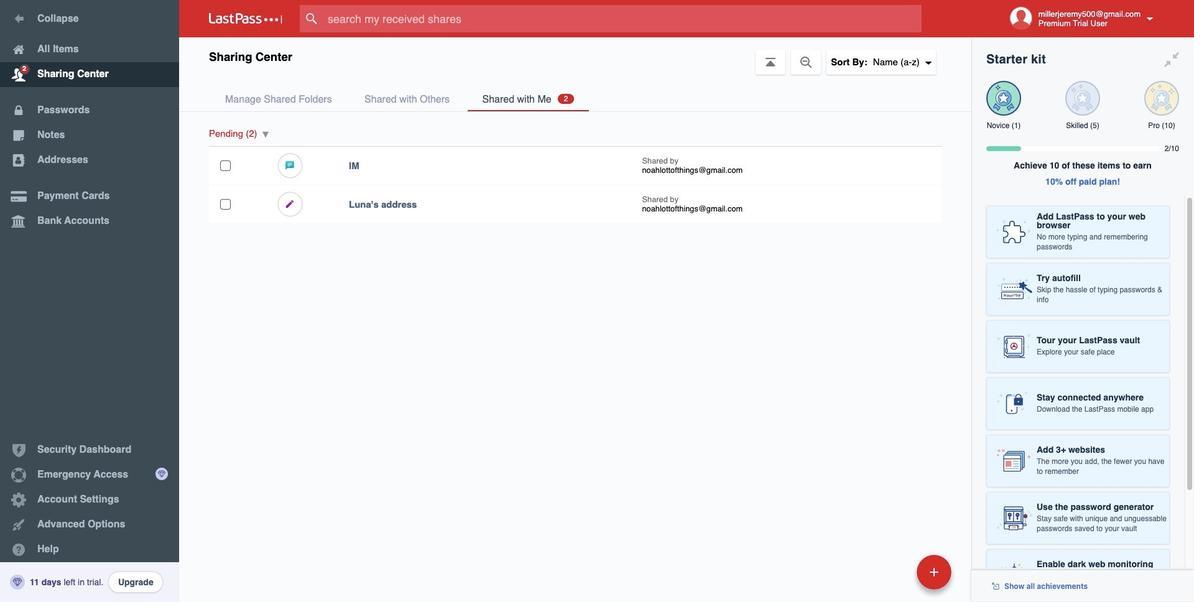 Task type: describe. For each thing, give the bounding box(es) containing it.
vault options navigation
[[179, 37, 972, 75]]

new item image
[[930, 568, 939, 577]]



Task type: vqa. For each thing, say whether or not it's contained in the screenshot.
New item navigation
yes



Task type: locate. For each thing, give the bounding box(es) containing it.
search my received shares text field
[[300, 5, 946, 32]]

new item navigation
[[913, 551, 959, 602]]

main navigation navigation
[[0, 0, 179, 602]]

Search search field
[[300, 5, 946, 32]]

lastpass image
[[209, 13, 282, 24]]



